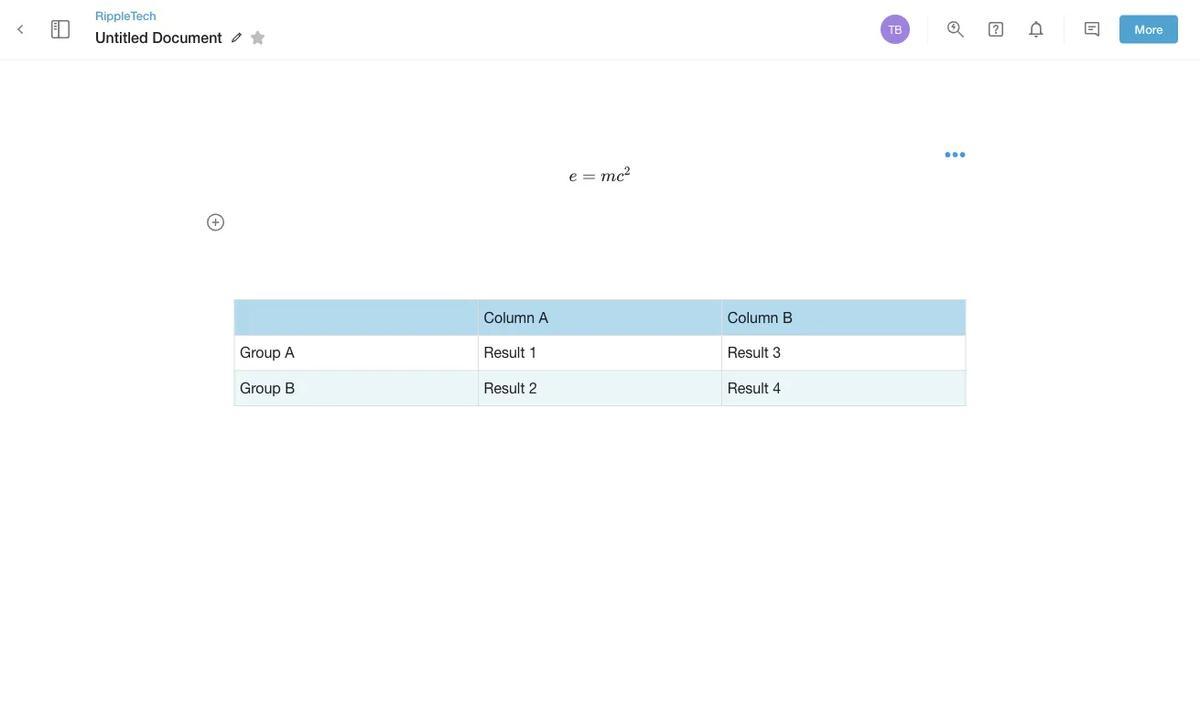 Task type: vqa. For each thing, say whether or not it's contained in the screenshot.
leftmost A
yes



Task type: locate. For each thing, give the bounding box(es) containing it.
0 vertical spatial a
[[539, 309, 548, 326]]

column
[[484, 309, 535, 326], [728, 309, 779, 326]]

column for column b
[[728, 309, 779, 326]]

result for result 3
[[728, 344, 769, 361]]

1 horizontal spatial column
[[728, 309, 779, 326]]

result left "4"
[[728, 379, 769, 396]]

a
[[539, 309, 548, 326], [285, 344, 294, 361]]

0 vertical spatial b
[[783, 309, 793, 326]]

2 right m
[[624, 163, 630, 177]]

result down result 1
[[484, 379, 525, 396]]

c
[[616, 168, 624, 184]]

2
[[624, 163, 630, 177], [529, 379, 537, 396]]

rippletech
[[95, 8, 156, 22]]

group a
[[240, 344, 294, 361]]

0 horizontal spatial column
[[484, 309, 535, 326]]

document
[[152, 29, 222, 46]]

favorite image
[[247, 27, 269, 49]]

1 vertical spatial b
[[285, 379, 295, 396]]

result
[[484, 344, 525, 361], [728, 344, 769, 361], [484, 379, 525, 396], [728, 379, 769, 396]]

group up "group b"
[[240, 344, 281, 361]]

result left 1 on the left of the page
[[484, 344, 525, 361]]

1 horizontal spatial 2
[[624, 163, 630, 177]]

2 down 1 on the left of the page
[[529, 379, 537, 396]]

2 group from the top
[[240, 379, 281, 396]]

0 horizontal spatial a
[[285, 344, 294, 361]]

group down group a
[[240, 379, 281, 396]]

column b
[[728, 309, 793, 326]]

1 horizontal spatial b
[[783, 309, 793, 326]]

0 vertical spatial group
[[240, 344, 281, 361]]

b
[[783, 309, 793, 326], [285, 379, 295, 396]]

0 vertical spatial 2
[[624, 163, 630, 177]]

column up result 3
[[728, 309, 779, 326]]

2 column from the left
[[728, 309, 779, 326]]

result left 3
[[728, 344, 769, 361]]

1 vertical spatial group
[[240, 379, 281, 396]]

1 vertical spatial a
[[285, 344, 294, 361]]

0 horizontal spatial 2
[[529, 379, 537, 396]]

1 group from the top
[[240, 344, 281, 361]]

more
[[1135, 22, 1163, 36]]

a for column a
[[539, 309, 548, 326]]

2 inside e = m c 2
[[624, 163, 630, 177]]

=
[[582, 165, 596, 186]]

0 horizontal spatial b
[[285, 379, 295, 396]]

tb button
[[878, 12, 913, 47]]

group
[[240, 344, 281, 361], [240, 379, 281, 396]]

m
[[601, 168, 616, 184]]

result for result 2
[[484, 379, 525, 396]]

1 vertical spatial 2
[[529, 379, 537, 396]]

1 column from the left
[[484, 309, 535, 326]]

column for column a
[[484, 309, 535, 326]]

rippletech link
[[95, 7, 272, 24]]

column up result 1
[[484, 309, 535, 326]]

1 horizontal spatial a
[[539, 309, 548, 326]]



Task type: describe. For each thing, give the bounding box(es) containing it.
column a
[[484, 309, 548, 326]]

1
[[529, 344, 537, 361]]

result 3
[[728, 344, 781, 361]]

e
[[569, 168, 577, 184]]

a for group a
[[285, 344, 294, 361]]

group for group a
[[240, 344, 281, 361]]

more button
[[1120, 15, 1178, 43]]

result for result 1
[[484, 344, 525, 361]]

result for result 4
[[728, 379, 769, 396]]

untitled
[[95, 29, 148, 46]]

3
[[773, 344, 781, 361]]

4
[[773, 379, 781, 396]]

result 2
[[484, 379, 537, 396]]

group b
[[240, 379, 295, 396]]

result 1
[[484, 344, 537, 361]]

untitled document
[[95, 29, 222, 46]]

e = m c 2
[[569, 163, 630, 186]]

tb
[[888, 23, 902, 36]]

b for column b
[[783, 309, 793, 326]]

group for group b
[[240, 379, 281, 396]]

b for group b
[[285, 379, 295, 396]]

result 4
[[728, 379, 781, 396]]



